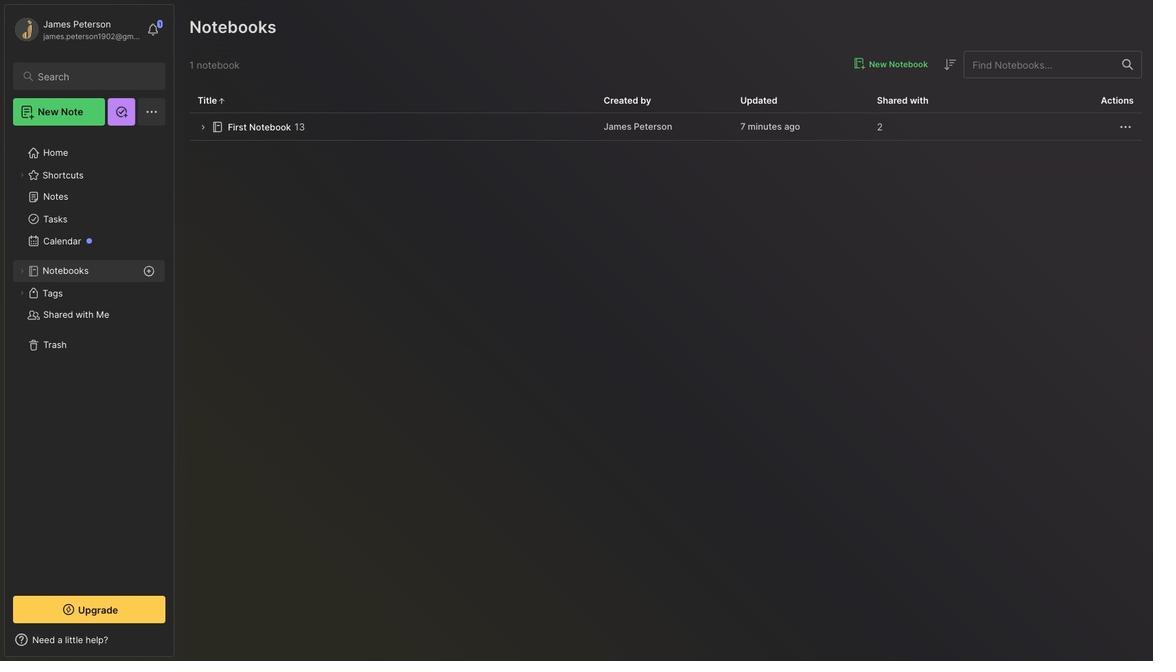 Task type: vqa. For each thing, say whether or not it's contained in the screenshot.
WHAT'S NEW field
yes



Task type: locate. For each thing, give the bounding box(es) containing it.
more actions image
[[1118, 118, 1134, 135]]

Account field
[[13, 16, 140, 43]]

More actions field
[[1118, 118, 1134, 135]]

WHAT'S NEW field
[[5, 629, 174, 651]]

expand tags image
[[18, 289, 26, 297]]

tree
[[5, 134, 174, 584]]

Find Notebooks… text field
[[965, 53, 1114, 76]]

row
[[189, 113, 1142, 141]]

none search field inside main element
[[38, 68, 153, 84]]

None search field
[[38, 68, 153, 84]]

Search text field
[[38, 70, 153, 83]]

tree inside main element
[[5, 134, 174, 584]]

sort options image
[[942, 56, 958, 73]]

main element
[[0, 0, 179, 661]]



Task type: describe. For each thing, give the bounding box(es) containing it.
Sort field
[[942, 56, 958, 73]]

click to collapse image
[[173, 636, 184, 652]]

arrow image
[[198, 122, 208, 133]]

expand notebooks image
[[18, 267, 26, 275]]



